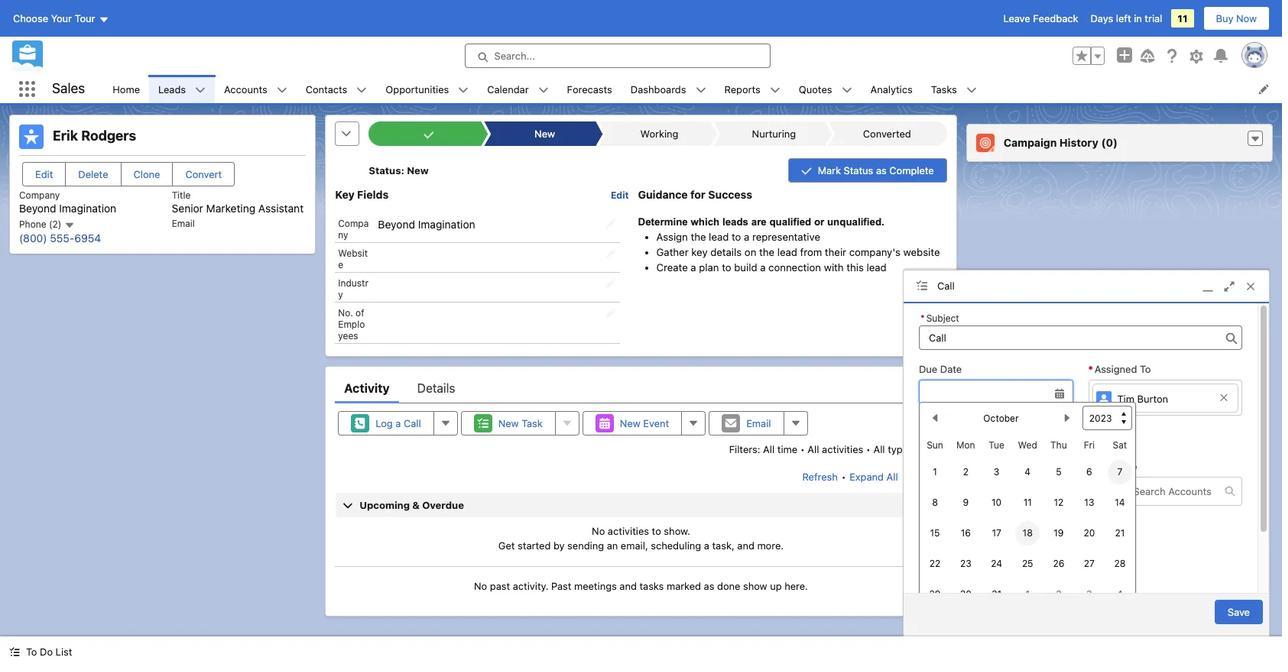 Task type: vqa. For each thing, say whether or not it's contained in the screenshot.
rightmost Phone button
no



Task type: locate. For each thing, give the bounding box(es) containing it.
2 status from the left
[[844, 164, 874, 177]]

per
[[960, 539, 975, 551]]

marked
[[667, 580, 701, 592]]

list containing home
[[103, 75, 1282, 103]]

to inside button
[[26, 646, 37, 658]]

status : new
[[369, 164, 429, 177]]

1 horizontal spatial 11
[[1178, 12, 1188, 24]]

tab list
[[335, 373, 947, 404]]

1 vertical spatial imagination
[[418, 218, 475, 231]]

2023-11-04 cell
[[1105, 580, 1135, 610]]

edit left guidance
[[611, 190, 629, 201]]

1 vertical spatial *
[[1089, 363, 1093, 375]]

phone
[[19, 219, 46, 230]]

status right mark
[[844, 164, 874, 177]]

call
[[938, 280, 955, 292], [404, 417, 421, 430]]

4 button
[[1016, 460, 1040, 485]]

call right log
[[404, 417, 421, 430]]

email down senior at the top of page
[[172, 218, 195, 229]]

new for new task
[[498, 417, 519, 430]]

28
[[1114, 558, 1126, 570]]

•
[[800, 443, 805, 456], [866, 443, 871, 456], [842, 471, 846, 483], [902, 471, 906, 483]]

2023-10-18 cell
[[1012, 519, 1044, 549]]

connection
[[769, 261, 821, 274]]

past
[[551, 580, 572, 592]]

no past activity. past meetings and tasks marked as done show up here.
[[474, 580, 808, 592]]

done
[[717, 580, 741, 592]]

text default image right tasks
[[966, 85, 977, 95]]

tasks list item
[[922, 75, 986, 103]]

call inside dialog
[[938, 280, 955, 292]]

no up sending
[[592, 525, 605, 537]]

email inside button
[[747, 417, 771, 430]]

activity link
[[344, 373, 390, 404]]

new down calendar list item
[[535, 128, 555, 140]]

(800) 555-6954
[[19, 232, 101, 245]]

converted
[[863, 128, 911, 140]]

as left complete
[[876, 164, 887, 177]]

websit
[[338, 248, 368, 259]]

1 horizontal spatial beyond
[[378, 218, 415, 231]]

text default image right reports
[[770, 85, 781, 95]]

beyond down fields
[[378, 218, 415, 231]]

new link
[[491, 122, 596, 146]]

to for related to
[[1126, 460, 1137, 472]]

imagination inside company beyond imagination
[[59, 202, 116, 215]]

or
[[814, 216, 825, 228]]

as inside button
[[876, 164, 887, 177]]

mark status as complete button
[[788, 158, 947, 183]]

no left past
[[474, 580, 487, 592]]

22 button
[[923, 552, 947, 577]]

0 vertical spatial to
[[1140, 363, 1151, 375]]

0 vertical spatial the
[[691, 231, 706, 243]]

erik right lead icon
[[53, 128, 78, 144]]

15 button
[[923, 522, 947, 546]]

a right build
[[760, 261, 766, 274]]

text default image for tasks
[[966, 85, 977, 95]]

the right on
[[759, 246, 775, 258]]

and right task,
[[737, 540, 755, 552]]

beyond
[[19, 202, 56, 215], [378, 218, 415, 231]]

october alert
[[984, 413, 1019, 424]]

imagination up 6954
[[59, 202, 116, 215]]

2023-11-01 cell
[[1012, 580, 1044, 610]]

to left do at the bottom
[[26, 646, 37, 658]]

key fields
[[335, 188, 389, 201]]

up
[[770, 580, 782, 592]]

all right expand
[[887, 471, 898, 483]]

converted link
[[835, 122, 940, 146]]

0 horizontal spatial the
[[691, 231, 706, 243]]

list
[[103, 75, 1282, 103]]

1 vertical spatial rodgers
[[968, 490, 1007, 502]]

text default image inside leads list item
[[195, 85, 206, 95]]

text default image inside tasks list item
[[966, 85, 977, 95]]

1 horizontal spatial rodgers
[[968, 490, 1007, 502]]

to right 7
[[1126, 460, 1137, 472]]

None text field
[[919, 325, 1243, 350]]

lead down representative
[[777, 246, 797, 258]]

erik rodgers link
[[923, 481, 1069, 510]]

1 vertical spatial no
[[474, 580, 487, 592]]

as left done
[[704, 580, 715, 592]]

status
[[369, 164, 401, 177], [844, 164, 874, 177]]

mark status as complete
[[818, 164, 934, 177]]

0 vertical spatial to
[[732, 231, 741, 243]]

no for past
[[474, 580, 487, 592]]

22
[[930, 558, 941, 570]]

11 button
[[1016, 491, 1040, 515]]

1 vertical spatial 11
[[1024, 497, 1032, 509]]

2023-10-29 cell
[[920, 580, 951, 610]]

12
[[1054, 497, 1064, 509]]

• right time
[[800, 443, 805, 456]]

email
[[172, 218, 195, 229], [747, 417, 771, 430]]

0 vertical spatial as
[[876, 164, 887, 177]]

all left time
[[763, 443, 775, 456]]

this
[[847, 261, 864, 274]]

1 horizontal spatial erik
[[948, 490, 966, 502]]

log
[[376, 417, 393, 430]]

0 horizontal spatial status
[[369, 164, 401, 177]]

a inside button
[[396, 417, 401, 430]]

0 vertical spatial imagination
[[59, 202, 116, 215]]

contacts
[[306, 83, 347, 95]]

home link
[[103, 75, 149, 103]]

text default image
[[538, 85, 549, 95], [770, 85, 781, 95], [966, 85, 977, 95], [64, 220, 75, 231]]

0 horizontal spatial 11
[[1024, 497, 1032, 509]]

tasks link
[[922, 75, 966, 103]]

* left assigned
[[1089, 363, 1093, 375]]

a up on
[[744, 231, 750, 243]]

calendar list item
[[478, 75, 558, 103]]

None text field
[[919, 380, 1073, 405]]

tasks
[[640, 580, 664, 592]]

imagination
[[59, 202, 116, 215], [418, 218, 475, 231]]

to left show.
[[652, 525, 661, 537]]

1 vertical spatial to
[[1126, 460, 1137, 472]]

opportunities
[[386, 83, 449, 95]]

accounts
[[224, 83, 267, 95]]

0 vertical spatial erik
[[53, 128, 78, 144]]

* left subject
[[921, 312, 925, 324]]

leads list item
[[149, 75, 215, 103]]

1 horizontal spatial as
[[876, 164, 887, 177]]

text default image for reports
[[770, 85, 781, 95]]

activities up refresh button
[[822, 443, 864, 456]]

0 horizontal spatial no
[[474, 580, 487, 592]]

0 vertical spatial *
[[921, 312, 925, 324]]

save
[[1228, 606, 1250, 618]]

0 horizontal spatial email
[[172, 218, 195, 229]]

activities inside no activities to show. get started by sending an email, scheduling a task, and more.
[[608, 525, 649, 537]]

6954
[[74, 232, 101, 245]]

0 horizontal spatial call
[[404, 417, 421, 430]]

phone (2) button
[[19, 219, 75, 231]]

11 down 4 button
[[1024, 497, 1032, 509]]

status inside 'mark status as complete' button
[[844, 164, 874, 177]]

11 right the trial
[[1178, 12, 1188, 24]]

group
[[1073, 47, 1105, 65]]

to down details
[[722, 261, 732, 274]]

1 button
[[923, 460, 947, 485]]

1 horizontal spatial to
[[1126, 460, 1137, 472]]

to for assigned to
[[1140, 363, 1151, 375]]

no for activities
[[592, 525, 605, 537]]

yees
[[338, 330, 358, 342]]

dashboards list item
[[622, 75, 715, 103]]

log a call
[[376, 417, 421, 430]]

17
[[992, 528, 1002, 539]]

0 horizontal spatial *
[[921, 312, 925, 324]]

(2)
[[49, 219, 61, 230]]

rodgers inside the call dialog
[[968, 490, 1007, 502]]

call up subject
[[938, 280, 955, 292]]

* subject
[[921, 312, 959, 324]]

26
[[1053, 558, 1065, 570]]

lead down company's at right top
[[867, 261, 887, 274]]

text default image inside the reports list item
[[770, 85, 781, 95]]

lead up details
[[709, 231, 729, 243]]

status up fields
[[369, 164, 401, 177]]

erik inside the "erik rodgers" link
[[948, 490, 966, 502]]

website
[[904, 246, 940, 258]]

text default image inside calendar list item
[[538, 85, 549, 95]]

2 horizontal spatial to
[[1140, 363, 1151, 375]]

0 horizontal spatial activities
[[608, 525, 649, 537]]

accounts image
[[1092, 483, 1110, 501]]

tour
[[75, 12, 95, 24]]

assistant
[[258, 202, 304, 215]]

the up key in the top right of the page
[[691, 231, 706, 243]]

erik right 8
[[948, 490, 966, 502]]

1 horizontal spatial and
[[737, 540, 755, 552]]

leave feedback
[[1004, 12, 1079, 24]]

to right assigned
[[1140, 363, 1151, 375]]

imagination down status : new
[[418, 218, 475, 231]]

to
[[732, 231, 741, 243], [722, 261, 732, 274], [652, 525, 661, 537]]

list
[[56, 646, 72, 658]]

0 horizontal spatial edit
[[35, 168, 53, 180]]

1 vertical spatial erik rodgers
[[948, 490, 1007, 502]]

2 vertical spatial to
[[652, 525, 661, 537]]

1
[[933, 467, 937, 478]]

2 vertical spatial to
[[26, 646, 37, 658]]

text default image right calendar at top left
[[538, 85, 549, 95]]

0 horizontal spatial imagination
[[59, 202, 116, 215]]

1 horizontal spatial edit
[[611, 190, 629, 201]]

1 vertical spatial activities
[[608, 525, 649, 537]]

determine which leads are qualified or unqualified. assign the lead to a representative gather key details on the lead from their company's website create a plan to build a connection with this lead
[[638, 216, 940, 274]]

started
[[518, 540, 551, 552]]

1 vertical spatial erik
[[948, 490, 966, 502]]

0 vertical spatial no
[[592, 525, 605, 537]]

1 horizontal spatial email
[[747, 417, 771, 430]]

1 status from the left
[[369, 164, 401, 177]]

a right log
[[396, 417, 401, 430]]

do
[[40, 646, 53, 658]]

activities up email,
[[608, 525, 649, 537]]

15
[[930, 528, 940, 539]]

beyond down company
[[19, 202, 56, 215]]

1 horizontal spatial erik rodgers
[[948, 490, 1007, 502]]

0 vertical spatial and
[[737, 540, 755, 552]]

21
[[1115, 528, 1125, 539]]

2 button
[[954, 460, 978, 485]]

a left task,
[[704, 540, 710, 552]]

wed
[[1018, 440, 1038, 451]]

ny
[[338, 229, 348, 241]]

1 horizontal spatial the
[[759, 246, 775, 258]]

dashboards link
[[622, 75, 696, 103]]

forecasts
[[567, 83, 612, 95]]

0 horizontal spatial beyond
[[19, 202, 56, 215]]

4
[[1025, 467, 1031, 478]]

1 horizontal spatial no
[[592, 525, 605, 537]]

0 vertical spatial erik rodgers
[[53, 128, 136, 144]]

1 vertical spatial call
[[404, 417, 421, 430]]

0 horizontal spatial to
[[26, 646, 37, 658]]

0 vertical spatial activities
[[822, 443, 864, 456]]

text default image inside 'dashboards' list item
[[696, 85, 706, 95]]

10 button
[[985, 491, 1009, 515]]

0 vertical spatial call
[[938, 280, 955, 292]]

new right :
[[407, 164, 429, 177]]

call inside button
[[404, 417, 421, 430]]

expand
[[850, 471, 884, 483]]

new left task
[[498, 417, 519, 430]]

overdue
[[422, 499, 464, 511]]

email up filters:
[[747, 417, 771, 430]]

1 horizontal spatial *
[[1089, 363, 1093, 375]]

accounts list item
[[215, 75, 296, 103]]

one lead per task
[[919, 539, 995, 551]]

0 horizontal spatial and
[[620, 580, 637, 592]]

19 button
[[1047, 522, 1071, 546]]

more.
[[757, 540, 784, 552]]

leads
[[723, 216, 749, 228]]

refresh
[[802, 471, 838, 483]]

edit up company
[[35, 168, 53, 180]]

and left tasks
[[620, 580, 637, 592]]

1 vertical spatial as
[[704, 580, 715, 592]]

* for *
[[1089, 363, 1093, 375]]

new left event
[[620, 417, 641, 430]]

text default image right '(2)'
[[64, 220, 75, 231]]

one
[[919, 539, 937, 551]]

to down leads
[[732, 231, 741, 243]]

assign
[[657, 231, 688, 243]]

lead down 15
[[939, 539, 958, 551]]

23 button
[[954, 552, 978, 577]]

assigned to
[[1095, 363, 1151, 375]]

no
[[592, 525, 605, 537], [474, 580, 487, 592]]

new inside 'link'
[[535, 128, 555, 140]]

0 horizontal spatial erik rodgers
[[53, 128, 136, 144]]

1 vertical spatial email
[[747, 417, 771, 430]]

no inside no activities to show. get started by sending an email, scheduling a task, and more.
[[592, 525, 605, 537]]

0 vertical spatial edit
[[35, 168, 53, 180]]

2023-11-02 cell
[[1044, 580, 1074, 610]]

1 horizontal spatial call
[[938, 280, 955, 292]]

1 horizontal spatial status
[[844, 164, 874, 177]]

1 vertical spatial beyond
[[378, 218, 415, 231]]

0 vertical spatial rodgers
[[81, 128, 136, 144]]

clone button
[[120, 162, 173, 187]]

text default image
[[195, 85, 206, 95], [277, 85, 287, 95], [357, 85, 367, 95], [458, 85, 469, 95], [696, 85, 706, 95], [842, 85, 852, 95], [1250, 134, 1261, 145], [1225, 486, 1236, 497], [1113, 488, 1124, 499], [9, 647, 20, 658]]

11
[[1178, 12, 1188, 24], [1024, 497, 1032, 509]]

0 vertical spatial beyond
[[19, 202, 56, 215]]



Task type: describe. For each thing, give the bounding box(es) containing it.
and inside no activities to show. get started by sending an email, scheduling a task, and more.
[[737, 540, 755, 552]]

gather
[[657, 246, 689, 258]]

time
[[778, 443, 798, 456]]

scheduling
[[651, 540, 701, 552]]

log a call button
[[338, 411, 434, 436]]

your
[[51, 12, 72, 24]]

Related To text field
[[1124, 478, 1225, 506]]

convert button
[[172, 162, 235, 187]]

details link
[[417, 373, 455, 404]]

contacts list item
[[296, 75, 377, 103]]

beyond imagination
[[378, 218, 475, 231]]

1 vertical spatial to
[[722, 261, 732, 274]]

key
[[335, 188, 355, 201]]

tim burton link
[[1092, 384, 1239, 413]]

due
[[919, 363, 938, 375]]

for
[[691, 188, 706, 201]]

all right view at the right
[[935, 471, 947, 483]]

edit inside button
[[35, 168, 53, 180]]

11 inside button
[[1024, 497, 1032, 509]]

view
[[910, 471, 932, 483]]

sun
[[927, 440, 944, 451]]

task
[[522, 417, 543, 430]]

tab list containing activity
[[335, 373, 947, 404]]

text default image inside phone (2) dropdown button
[[64, 220, 75, 231]]

event
[[643, 417, 669, 430]]

text default image inside to do list button
[[9, 647, 20, 658]]

erik rodgers inside the call dialog
[[948, 490, 1007, 502]]

thu
[[1051, 440, 1067, 451]]

a left plan
[[691, 261, 696, 274]]

analytics
[[871, 83, 913, 95]]

leave feedback link
[[1004, 12, 1079, 24]]

expand all button
[[849, 465, 899, 489]]

new event
[[620, 417, 669, 430]]

25
[[1022, 558, 1034, 570]]

reports list item
[[715, 75, 790, 103]]

working link
[[606, 122, 710, 146]]

14
[[1115, 497, 1125, 509]]

to do list button
[[0, 637, 81, 668]]

subject
[[927, 312, 959, 324]]

8
[[932, 497, 938, 509]]

2023-10-31 cell
[[982, 580, 1012, 610]]

refresh • expand all • view all
[[802, 471, 947, 483]]

text default image inside the opportunities list item
[[458, 85, 469, 95]]

new event button
[[583, 411, 682, 436]]

12 button
[[1047, 491, 1071, 515]]

• up expand
[[866, 443, 871, 456]]

all right time
[[808, 443, 819, 456]]

get
[[499, 540, 515, 552]]

beyond inside company beyond imagination
[[19, 202, 56, 215]]

nurturing link
[[720, 122, 825, 146]]

path options list box
[[369, 122, 947, 146]]

details
[[417, 381, 455, 395]]

edit link
[[611, 189, 629, 201]]

0 vertical spatial email
[[172, 218, 195, 229]]

lead inside the call dialog
[[939, 539, 958, 551]]

history
[[1060, 136, 1099, 149]]

tasks
[[931, 83, 957, 95]]

0 vertical spatial 11
[[1178, 12, 1188, 24]]

25 button
[[1016, 552, 1040, 577]]

call dialog
[[903, 270, 1270, 666]]

industr y
[[338, 277, 369, 300]]

5
[[1056, 467, 1062, 478]]

marketing
[[206, 202, 255, 215]]

0 horizontal spatial rodgers
[[81, 128, 136, 144]]

20
[[1084, 528, 1095, 539]]

1 vertical spatial the
[[759, 246, 775, 258]]

quotes list item
[[790, 75, 861, 103]]

new for new
[[535, 128, 555, 140]]

1 horizontal spatial activities
[[822, 443, 864, 456]]

a inside no activities to show. get started by sending an email, scheduling a task, and more.
[[704, 540, 710, 552]]

6
[[1087, 467, 1092, 478]]

guidance for success
[[638, 188, 753, 201]]

no activities to show. get started by sending an email, scheduling a task, and more.
[[499, 525, 784, 552]]

* for * subject
[[921, 312, 925, 324]]

text default image for calendar
[[538, 85, 549, 95]]

campaign
[[1004, 136, 1057, 149]]

opportunities list item
[[377, 75, 478, 103]]

calendar
[[487, 83, 529, 95]]

all left types
[[874, 443, 885, 456]]

2023-10-07 cell
[[1105, 457, 1135, 488]]

mon
[[957, 440, 975, 451]]

21 button
[[1108, 522, 1132, 546]]

new for new event
[[620, 417, 641, 430]]

lead image
[[19, 125, 44, 149]]

none text field inside the call dialog
[[919, 325, 1243, 350]]

fields
[[357, 188, 389, 201]]

18 button
[[1016, 522, 1040, 546]]

2023-11-03 cell
[[1074, 580, 1105, 610]]

phone (2)
[[19, 219, 64, 230]]

0 horizontal spatial as
[[704, 580, 715, 592]]

accounts link
[[215, 75, 277, 103]]

new task button
[[461, 411, 556, 436]]

title senior marketing assistant
[[172, 190, 304, 215]]

past
[[490, 580, 510, 592]]

text default image inside quotes "list item"
[[842, 85, 852, 95]]

filters:
[[729, 443, 761, 456]]

17 button
[[985, 522, 1009, 546]]

19
[[1054, 528, 1064, 539]]

filters: all time • all activities • all types
[[729, 443, 914, 456]]

2023-10-30 cell
[[951, 580, 982, 610]]

555-
[[50, 232, 74, 245]]

1 vertical spatial edit
[[611, 190, 629, 201]]

leads
[[158, 83, 186, 95]]

show.
[[664, 525, 690, 537]]

days
[[1091, 12, 1114, 24]]

new task
[[498, 417, 543, 430]]

26 button
[[1047, 552, 1071, 577]]

view all link
[[909, 465, 947, 489]]

28 button
[[1108, 552, 1132, 577]]

key
[[692, 246, 708, 258]]

24
[[991, 558, 1003, 570]]

contacts link
[[296, 75, 357, 103]]

1 horizontal spatial imagination
[[418, 218, 475, 231]]

to inside no activities to show. get started by sending an email, scheduling a task, and more.
[[652, 525, 661, 537]]

company beyond imagination
[[19, 190, 116, 215]]

text default image inside contacts list item
[[357, 85, 367, 95]]

16
[[961, 528, 971, 539]]

types
[[888, 443, 914, 456]]

0 horizontal spatial erik
[[53, 128, 78, 144]]

complete
[[890, 164, 934, 177]]

october grid
[[920, 434, 1135, 641]]

by
[[554, 540, 565, 552]]

• left expand
[[842, 471, 846, 483]]

1 vertical spatial and
[[620, 580, 637, 592]]

9
[[963, 497, 969, 509]]

18
[[1023, 528, 1033, 539]]

leave
[[1004, 12, 1031, 24]]

27
[[1084, 558, 1095, 570]]

text default image inside accounts list item
[[277, 85, 287, 95]]

6 button
[[1077, 460, 1102, 485]]

• left view at the right
[[902, 471, 906, 483]]

left
[[1116, 12, 1131, 24]]

details
[[711, 246, 742, 258]]



